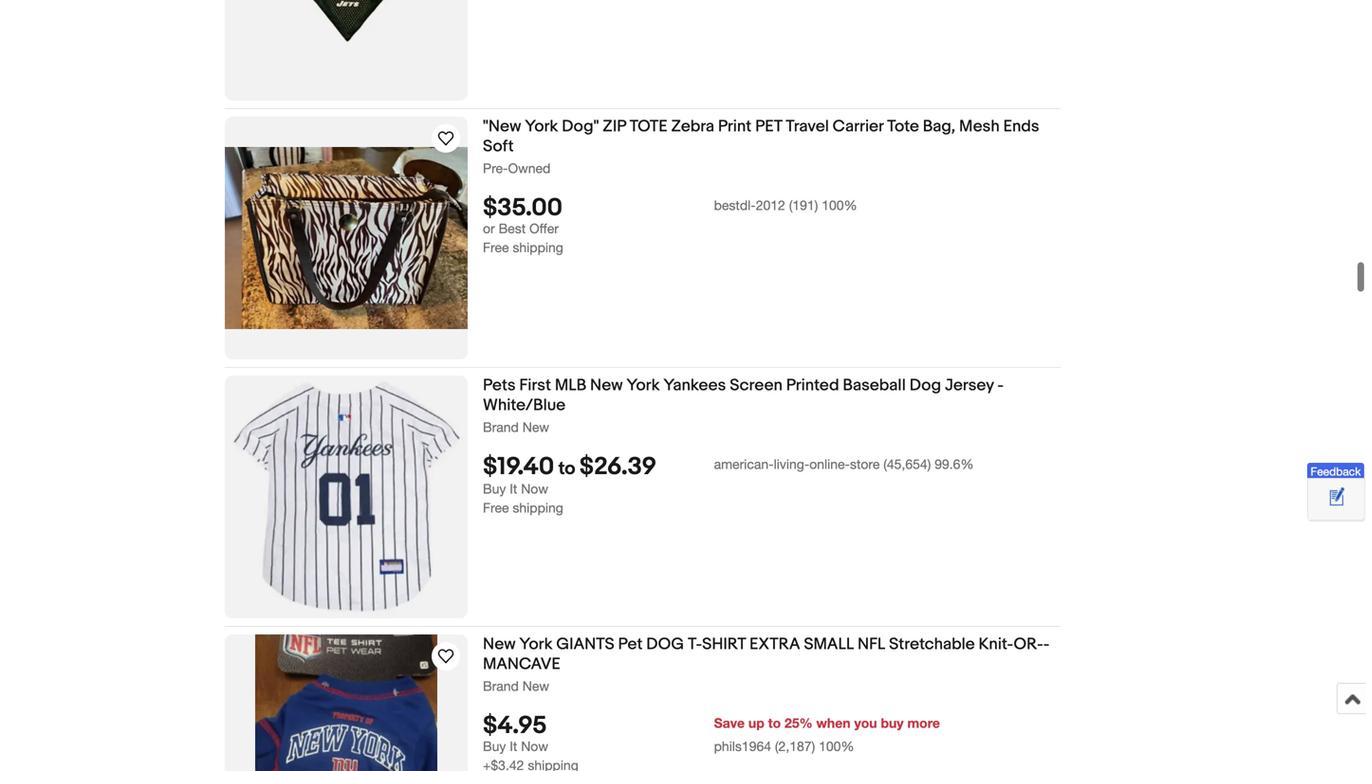Task type: locate. For each thing, give the bounding box(es) containing it.
mlb
[[555, 376, 587, 396]]

free down or
[[483, 240, 509, 255]]

to right $19.40
[[559, 458, 576, 480]]

100% right (191)
[[822, 198, 857, 213]]

it down white/blue
[[510, 481, 517, 497]]

buy down 'mancave'
[[483, 739, 506, 755]]

pet
[[618, 635, 643, 655]]

1 vertical spatial now
[[521, 739, 548, 755]]

now
[[521, 481, 548, 497], [521, 739, 548, 755]]

small
[[804, 635, 854, 655]]

now down 'mancave'
[[521, 739, 548, 755]]

shipping inside american-living-online-store (45,654) 99.6% buy it now free shipping
[[513, 500, 563, 516]]

brand
[[483, 419, 519, 435], [483, 678, 519, 694]]

york for $35.00
[[525, 117, 558, 137]]

york left yankees
[[627, 376, 660, 396]]

"new york dog" zip tote zebra print pet travel carrier tote bag, mesh ends soft image
[[225, 147, 468, 329]]

1 it from the top
[[510, 481, 517, 497]]

1 buy from the top
[[483, 481, 506, 497]]

0 vertical spatial shipping
[[513, 240, 563, 255]]

jersey
[[945, 376, 994, 396]]

2 brand from the top
[[483, 678, 519, 694]]

online-
[[810, 457, 850, 472]]

- right knit-
[[1044, 635, 1050, 655]]

york inside pets first mlb new york yankees screen printed baseball dog jersey - white/blue brand new
[[627, 376, 660, 396]]

to right up
[[768, 716, 781, 731]]

when
[[817, 716, 851, 731]]

1 horizontal spatial to
[[768, 716, 781, 731]]

free down $19.40
[[483, 500, 509, 516]]

"new york dog" zip tote zebra print pet travel carrier tote bag, mesh ends soft pre-owned
[[483, 117, 1040, 176]]

buy inside american-living-online-store (45,654) 99.6% buy it now free shipping
[[483, 481, 506, 497]]

"new york dog" zip tote zebra print pet travel carrier tote bag, mesh ends soft link
[[483, 117, 1061, 160]]

shirt
[[702, 635, 746, 655]]

travel
[[786, 117, 829, 137]]

free
[[483, 240, 509, 255], [483, 500, 509, 516]]

1 horizontal spatial -
[[1044, 635, 1050, 655]]

brand down 'mancave'
[[483, 678, 519, 694]]

1 shipping from the top
[[513, 240, 563, 255]]

new york giants pet dog t-shirt extra small nfl stretchable knit-or-- mancave brand new
[[483, 635, 1050, 694]]

(191)
[[789, 198, 818, 213]]

york inside "new york dog" zip tote zebra print pet travel carrier tote bag, mesh ends soft pre-owned
[[525, 117, 558, 137]]

soft
[[483, 137, 514, 157]]

1 brand from the top
[[483, 419, 519, 435]]

pet
[[755, 117, 782, 137]]

you
[[854, 716, 877, 731]]

it down 'mancave'
[[510, 739, 517, 755]]

pets
[[483, 376, 516, 396]]

buy
[[483, 481, 506, 497], [483, 739, 506, 755]]

screen
[[730, 376, 783, 396]]

0 vertical spatial free
[[483, 240, 509, 255]]

save up to 25% when you buy more buy it now
[[483, 716, 940, 755]]

york
[[525, 117, 558, 137], [627, 376, 660, 396], [519, 635, 553, 655]]

phils1964
[[714, 739, 772, 755]]

owned
[[508, 160, 551, 176]]

1 vertical spatial free
[[483, 500, 509, 516]]

carrier
[[833, 117, 884, 137]]

1 vertical spatial -
[[1044, 635, 1050, 655]]

brand down white/blue
[[483, 419, 519, 435]]

new down white/blue
[[523, 419, 549, 435]]

1 vertical spatial buy
[[483, 739, 506, 755]]

pets first mlb new york yankees screen printed baseball dog jersey - white/blue image
[[226, 376, 467, 619]]

shipping
[[513, 240, 563, 255], [513, 500, 563, 516]]

1 free from the top
[[483, 240, 509, 255]]

0 vertical spatial -
[[998, 376, 1004, 396]]

$26.39
[[580, 453, 657, 482]]

pets first mlb new york yankees screen printed baseball dog jersey - white/blue heading
[[483, 376, 1004, 416]]

or-
[[1014, 635, 1044, 655]]

or
[[483, 221, 495, 236]]

brand inside "new york giants pet dog t-shirt extra small nfl stretchable knit-or-- mancave brand new"
[[483, 678, 519, 694]]

new york jets dog bandana scarf - small image
[[225, 0, 468, 48]]

1 now from the top
[[521, 481, 548, 497]]

0 horizontal spatial to
[[559, 458, 576, 480]]

pets first mlb new york yankees screen printed baseball dog jersey - white/blue brand new
[[483, 376, 1004, 435]]

print
[[718, 117, 752, 137]]

living-
[[774, 457, 810, 472]]

new york giants pet dog t-shirt extra small nfl stretchable knit-or-- mancave link
[[483, 635, 1061, 678]]

2 now from the top
[[521, 739, 548, 755]]

printed
[[786, 376, 839, 396]]

100% inside bestdl-2012 (191) 100% or best offer free shipping
[[822, 198, 857, 213]]

0 vertical spatial now
[[521, 481, 548, 497]]

to
[[559, 458, 576, 480], [768, 716, 781, 731]]

new down 'mancave'
[[523, 678, 549, 694]]

mesh
[[959, 117, 1000, 137]]

- right "jersey"
[[998, 376, 1004, 396]]

0 vertical spatial york
[[525, 117, 558, 137]]

(2,187)
[[775, 739, 815, 755]]

zebra
[[671, 117, 715, 137]]

0 vertical spatial 100%
[[822, 198, 857, 213]]

0 vertical spatial brand
[[483, 419, 519, 435]]

new york giants pet dog t-shirt extra small nfl stretchable knit-or--mancave image
[[255, 635, 437, 771]]

now inside save up to 25% when you buy more buy it now
[[521, 739, 548, 755]]

0 vertical spatial to
[[559, 458, 576, 480]]

100%
[[822, 198, 857, 213], [819, 739, 854, 755]]

25%
[[785, 716, 813, 731]]

watch "new york dog" zip tote zebra print pet travel carrier tote bag, mesh ends soft image
[[435, 127, 457, 150]]

100% down when on the right bottom of the page
[[819, 739, 854, 755]]

offer
[[529, 221, 559, 236]]

0 vertical spatial buy
[[483, 481, 506, 497]]

knit-
[[979, 635, 1014, 655]]

0 vertical spatial it
[[510, 481, 517, 497]]

dog
[[646, 635, 684, 655]]

buy down white/blue
[[483, 481, 506, 497]]

2 shipping from the top
[[513, 500, 563, 516]]

0 horizontal spatial -
[[998, 376, 1004, 396]]

more
[[908, 716, 940, 731]]

giants
[[556, 635, 615, 655]]

bestdl-2012 (191) 100% or best offer free shipping
[[483, 198, 857, 255]]

1 vertical spatial it
[[510, 739, 517, 755]]

- inside "new york giants pet dog t-shirt extra small nfl stretchable knit-or-- mancave brand new"
[[1044, 635, 1050, 655]]

york left dog"
[[525, 117, 558, 137]]

zip
[[603, 117, 626, 137]]

- inside pets first mlb new york yankees screen printed baseball dog jersey - white/blue brand new
[[998, 376, 1004, 396]]

up
[[749, 716, 765, 731]]

1 vertical spatial to
[[768, 716, 781, 731]]

"new york dog" zip tote zebra print pet travel carrier tote bag, mesh ends soft heading
[[483, 117, 1040, 157]]

free inside bestdl-2012 (191) 100% or best offer free shipping
[[483, 240, 509, 255]]

shipping down offer
[[513, 240, 563, 255]]

buy inside save up to 25% when you buy more buy it now
[[483, 739, 506, 755]]

2 buy from the top
[[483, 739, 506, 755]]

-
[[998, 376, 1004, 396], [1044, 635, 1050, 655]]

it inside american-living-online-store (45,654) 99.6% buy it now free shipping
[[510, 481, 517, 497]]

new
[[590, 376, 623, 396], [523, 419, 549, 435], [483, 635, 516, 655], [523, 678, 549, 694]]

$4.95
[[483, 712, 547, 741]]

to inside $19.40 to $26.39
[[559, 458, 576, 480]]

1 vertical spatial york
[[627, 376, 660, 396]]

nfl
[[858, 635, 886, 655]]

1 vertical spatial shipping
[[513, 500, 563, 516]]

2 it from the top
[[510, 739, 517, 755]]

mancave
[[483, 655, 561, 675]]

now down white/blue
[[521, 481, 548, 497]]

york left giants
[[519, 635, 553, 655]]

(45,654)
[[884, 457, 931, 472]]

shipping down $19.40
[[513, 500, 563, 516]]

york inside "new york giants pet dog t-shirt extra small nfl stretchable knit-or-- mancave brand new"
[[519, 635, 553, 655]]

best
[[499, 221, 526, 236]]

white/blue
[[483, 396, 566, 416]]

extra
[[750, 635, 800, 655]]

1 vertical spatial brand
[[483, 678, 519, 694]]

2 free from the top
[[483, 500, 509, 516]]

2 vertical spatial york
[[519, 635, 553, 655]]

it
[[510, 481, 517, 497], [510, 739, 517, 755]]



Task type: describe. For each thing, give the bounding box(es) containing it.
t-
[[688, 635, 702, 655]]

save
[[714, 716, 745, 731]]

$19.40
[[483, 453, 554, 482]]

watch new york giants pet dog t-shirt extra small nfl stretchable knit-or--mancave image
[[435, 645, 457, 668]]

1 vertical spatial 100%
[[819, 739, 854, 755]]

stretchable
[[889, 635, 975, 655]]

american-
[[714, 457, 774, 472]]

ends
[[1004, 117, 1040, 137]]

pre-
[[483, 160, 508, 176]]

$19.40 to $26.39
[[483, 453, 657, 482]]

to inside save up to 25% when you buy more buy it now
[[768, 716, 781, 731]]

feedback
[[1311, 465, 1361, 478]]

shipping inside bestdl-2012 (191) 100% or best offer free shipping
[[513, 240, 563, 255]]

bestdl-
[[714, 198, 756, 213]]

99.6%
[[935, 457, 974, 472]]

first
[[519, 376, 551, 396]]

$35.00
[[483, 194, 563, 223]]

free inside american-living-online-store (45,654) 99.6% buy it now free shipping
[[483, 500, 509, 516]]

new right watch new york giants pet dog t-shirt extra small nfl stretchable knit-or--mancave image
[[483, 635, 516, 655]]

store
[[850, 457, 880, 472]]

brand inside pets first mlb new york yankees screen printed baseball dog jersey - white/blue brand new
[[483, 419, 519, 435]]

dog"
[[562, 117, 599, 137]]

new right mlb
[[590, 376, 623, 396]]

now inside american-living-online-store (45,654) 99.6% buy it now free shipping
[[521, 481, 548, 497]]

buy
[[881, 716, 904, 731]]

american-living-online-store (45,654) 99.6% buy it now free shipping
[[483, 457, 974, 516]]

york for $4.95
[[519, 635, 553, 655]]

new york giants pet dog t-shirt extra small nfl stretchable knit-or-- mancave heading
[[483, 635, 1050, 675]]

bag,
[[923, 117, 956, 137]]

it inside save up to 25% when you buy more buy it now
[[510, 739, 517, 755]]

tote
[[630, 117, 668, 137]]

2012
[[756, 198, 786, 213]]

dog
[[910, 376, 942, 396]]

baseball
[[843, 376, 906, 396]]

yankees
[[664, 376, 726, 396]]

tote
[[887, 117, 919, 137]]

pets first mlb new york yankees screen printed baseball dog jersey - white/blue link
[[483, 376, 1061, 419]]

"new
[[483, 117, 521, 137]]

phils1964 (2,187) 100%
[[714, 739, 854, 755]]



Task type: vqa. For each thing, say whether or not it's contained in the screenshot.
the Total within the N26s Vivienne Westwood Shoulder Bag PVC YLW Total Pattern
no



